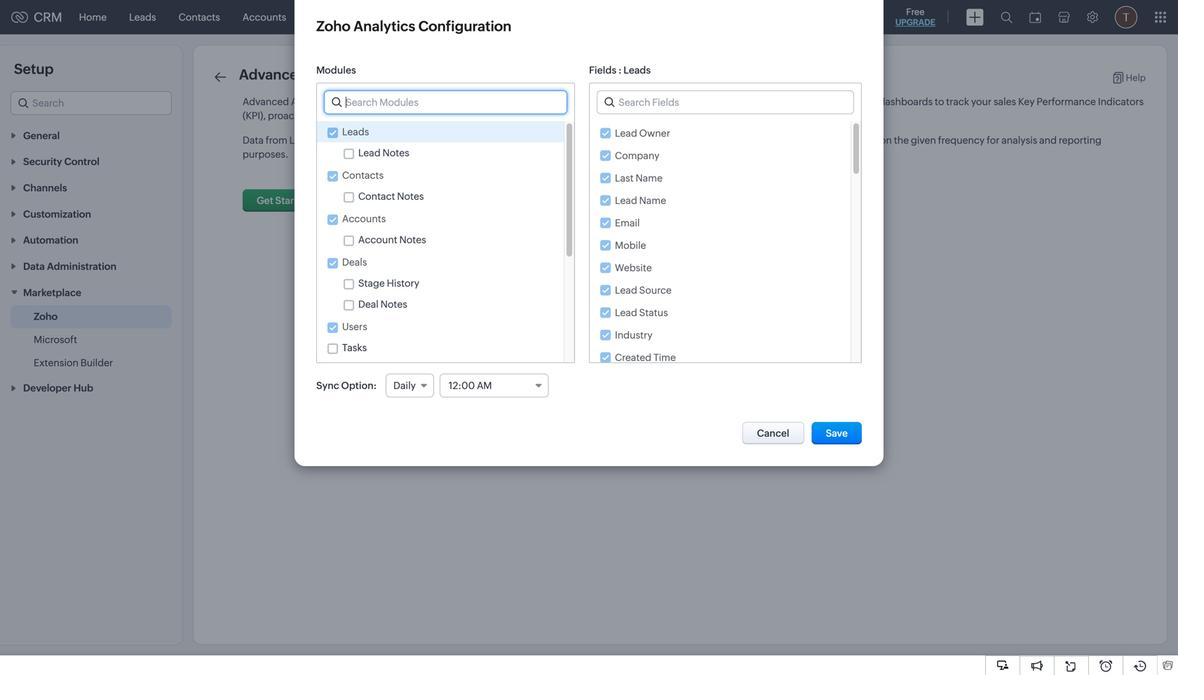 Task type: vqa. For each thing, say whether or not it's contained in the screenshot.
image
no



Task type: locate. For each thing, give the bounding box(es) containing it.
0 horizontal spatial leads
[[129, 12, 156, 23]]

zoho right with
[[781, 135, 805, 146]]

2 you from the left
[[640, 96, 657, 107]]

leads down manage
[[342, 126, 369, 138]]

zoho inside marketplace region
[[34, 311, 58, 322]]

1 horizontal spatial accounts
[[342, 213, 386, 225]]

analytics inside 'advanced analytics for zoho crm enables you to organize your zoho crm data the way you want. you can easily create powerful reports and dashboards to track your sales key performance indicators (kpi), proactively manage your sales pipeline, optimize your sales and marketing execution, and much more.'
[[291, 96, 333, 107]]

1 horizontal spatial to
[[935, 96, 945, 107]]

you up pipeline,
[[437, 96, 454, 107]]

None text field
[[440, 375, 548, 397]]

you right way
[[640, 96, 657, 107]]

analytics up manage
[[310, 67, 372, 83]]

lead
[[615, 128, 638, 139], [358, 147, 381, 159], [615, 195, 638, 206], [615, 285, 638, 296], [615, 307, 638, 319]]

group
[[317, 121, 564, 163], [317, 165, 564, 207], [317, 208, 564, 250], [317, 252, 564, 315]]

calendar image
[[1030, 12, 1042, 23]]

accounts link
[[231, 0, 298, 34]]

notes
[[383, 147, 410, 159], [397, 191, 424, 202], [400, 234, 426, 246], [381, 299, 408, 310]]

crm right the logo
[[34, 10, 62, 24]]

Search Modules text field
[[325, 91, 567, 114]]

the
[[603, 96, 618, 107], [894, 135, 909, 146]]

the right 'on'
[[894, 135, 909, 146]]

stage
[[358, 278, 385, 289]]

can
[[705, 96, 722, 107]]

name down last name
[[640, 195, 667, 206]]

2 horizontal spatial for
[[987, 135, 1000, 146]]

Daily field
[[386, 374, 434, 398]]

for for advanced analytics for zoho crm
[[375, 67, 394, 83]]

modules
[[560, 135, 599, 146]]

1 horizontal spatial contacts
[[342, 170, 384, 181]]

3 group from the top
[[317, 208, 564, 250]]

group down contact notes
[[317, 208, 564, 250]]

you
[[687, 96, 703, 107]]

deals
[[309, 12, 334, 23], [342, 257, 367, 268]]

notes down stage history
[[381, 299, 408, 310]]

leads link
[[118, 0, 167, 34]]

1 vertical spatial name
[[640, 195, 667, 206]]

: left daily
[[374, 380, 377, 392]]

calls link
[[457, 0, 502, 34]]

tasks right deals 'link'
[[356, 12, 381, 23]]

lead for lead notes
[[358, 147, 381, 159]]

2 tree item from the top
[[317, 273, 564, 315]]

group down account notes
[[317, 252, 564, 315]]

contacts up contact
[[342, 170, 384, 181]]

advanced
[[239, 67, 307, 83], [243, 96, 289, 107]]

tasks group
[[317, 337, 564, 380]]

lead down accounts,
[[358, 147, 381, 159]]

0 horizontal spatial accounts
[[243, 12, 286, 23]]

sales left 'key'
[[994, 96, 1017, 107]]

leads right home
[[129, 12, 156, 23]]

0 vertical spatial deals
[[309, 12, 334, 23]]

2 horizontal spatial sales
[[994, 96, 1017, 107]]

sales up accounts,
[[382, 110, 405, 121]]

zoho inside 'data from leads, contacts, accounts, deals, users and other selected modules will be automatically synchronized with zoho analytics based on the given frequency for analysis and reporting purposes.'
[[781, 135, 805, 146]]

stage history
[[358, 278, 420, 289]]

1 group from the top
[[317, 121, 564, 163]]

notes right account at the top left of the page
[[400, 234, 426, 246]]

0 horizontal spatial contacts
[[179, 12, 220, 23]]

tasks inside tasks link
[[356, 12, 381, 23]]

create
[[752, 96, 781, 107]]

notes right contact
[[397, 191, 424, 202]]

marketplace button
[[0, 279, 182, 305]]

deals left tasks link
[[309, 12, 334, 23]]

home
[[79, 12, 107, 23]]

marketplace
[[23, 287, 81, 298]]

modules
[[316, 65, 356, 76]]

1 vertical spatial deals
[[342, 257, 367, 268]]

tasks up option
[[342, 342, 367, 354]]

for for advanced analytics for zoho crm enables you to organize your zoho crm data the way you want. you can easily create powerful reports and dashboards to track your sales key performance indicators (kpi), proactively manage your sales pipeline, optimize your sales and marketing execution, and much more.
[[335, 96, 348, 107]]

lead up email
[[615, 195, 638, 206]]

lead status
[[615, 307, 668, 319]]

builder
[[81, 357, 113, 369]]

reports
[[825, 96, 858, 107]]

on
[[881, 135, 893, 146]]

lead down 'execution,'
[[615, 128, 638, 139]]

your down organize
[[490, 110, 510, 121]]

from
[[266, 135, 288, 146]]

for inside 'data from leads, contacts, accounts, deals, users and other selected modules will be automatically synchronized with zoho analytics based on the given frequency for analysis and reporting purposes.'
[[987, 135, 1000, 146]]

0 vertical spatial advanced
[[239, 67, 307, 83]]

contacts right leads link
[[179, 12, 220, 23]]

contacts
[[179, 12, 220, 23], [342, 170, 384, 181]]

for up manage
[[335, 96, 348, 107]]

and right analysis at the top right
[[1040, 135, 1057, 146]]

create menu element
[[958, 0, 993, 34]]

group containing deals
[[317, 252, 564, 315]]

advanced analytics for zoho crm
[[239, 67, 467, 83]]

for inside 'advanced analytics for zoho crm enables you to organize your zoho crm data the way you want. you can easily create powerful reports and dashboards to track your sales key performance indicators (kpi), proactively manage your sales pipeline, optimize your sales and marketing execution, and much more.'
[[335, 96, 348, 107]]

name for lead name
[[640, 195, 667, 206]]

performance
[[1037, 96, 1097, 107]]

1 horizontal spatial you
[[640, 96, 657, 107]]

notes down accounts,
[[383, 147, 410, 159]]

crm
[[34, 10, 62, 24], [434, 67, 467, 83], [375, 96, 398, 107], [557, 96, 579, 107]]

logo image
[[11, 12, 28, 23]]

search element
[[993, 0, 1022, 34]]

lead up industry
[[615, 307, 638, 319]]

advanced inside 'advanced analytics for zoho crm enables you to organize your zoho crm data the way you want. you can easily create powerful reports and dashboards to track your sales key performance indicators (kpi), proactively manage your sales pipeline, optimize your sales and marketing execution, and much more.'
[[243, 96, 289, 107]]

1 horizontal spatial users
[[446, 135, 471, 146]]

1 horizontal spatial for
[[375, 67, 394, 83]]

profile element
[[1107, 0, 1147, 34]]

users down optimize
[[446, 135, 471, 146]]

account notes
[[358, 234, 426, 246]]

users inside 'data from leads, contacts, accounts, deals, users and other selected modules will be automatically synchronized with zoho analytics based on the given frequency for analysis and reporting purposes.'
[[446, 135, 471, 146]]

the left way
[[603, 96, 618, 107]]

accounts left deals 'link'
[[243, 12, 286, 23]]

2 vertical spatial for
[[987, 135, 1000, 146]]

1 vertical spatial accounts
[[342, 213, 386, 225]]

0 vertical spatial name
[[636, 173, 663, 184]]

0 horizontal spatial you
[[437, 96, 454, 107]]

crm link
[[11, 10, 62, 24]]

tree item containing leads
[[317, 121, 564, 554]]

1 vertical spatial :
[[374, 380, 377, 392]]

0 vertical spatial tasks
[[356, 12, 381, 23]]

sales up selected
[[512, 110, 535, 121]]

zoho link
[[34, 310, 58, 324]]

for left analysis at the top right
[[987, 135, 1000, 146]]

and right reports
[[860, 96, 878, 107]]

your
[[509, 96, 529, 107], [972, 96, 992, 107], [360, 110, 380, 121], [490, 110, 510, 121]]

contact notes
[[358, 191, 424, 202]]

advanced analytics for zoho crm enables you to organize your zoho crm data the way you want. you can easily create powerful reports and dashboards to track your sales key performance indicators (kpi), proactively manage your sales pipeline, optimize your sales and marketing execution, and much more.
[[243, 96, 1145, 121]]

leads up way
[[624, 65, 651, 76]]

data
[[581, 96, 601, 107]]

0 vertical spatial for
[[375, 67, 394, 83]]

tree item
[[317, 121, 564, 554], [317, 273, 564, 315]]

0 vertical spatial the
[[603, 96, 618, 107]]

execution,
[[605, 110, 653, 121]]

deal
[[358, 299, 379, 310]]

0 horizontal spatial to
[[456, 96, 465, 107]]

search image
[[1001, 11, 1013, 23]]

to
[[456, 96, 465, 107], [935, 96, 945, 107]]

and
[[860, 96, 878, 107], [537, 110, 555, 121], [655, 110, 673, 121], [473, 135, 490, 146], [1040, 135, 1057, 146]]

leads
[[129, 12, 156, 23], [624, 65, 651, 76], [342, 126, 369, 138]]

4 group from the top
[[317, 252, 564, 315]]

group down the deals,
[[317, 165, 564, 207]]

2 group from the top
[[317, 165, 564, 207]]

your right organize
[[509, 96, 529, 107]]

email
[[615, 218, 640, 229]]

to left track
[[935, 96, 945, 107]]

marketplace region
[[0, 305, 182, 375]]

for right modules at the top of page
[[375, 67, 394, 83]]

for
[[375, 67, 394, 83], [335, 96, 348, 107], [987, 135, 1000, 146]]

name up lead name
[[636, 173, 663, 184]]

0 vertical spatial accounts
[[243, 12, 286, 23]]

last
[[615, 173, 634, 184]]

1 vertical spatial the
[[894, 135, 909, 146]]

: right "fields"
[[619, 65, 622, 76]]

based
[[851, 135, 879, 146]]

lead for lead owner
[[615, 128, 638, 139]]

0 horizontal spatial for
[[335, 96, 348, 107]]

deal notes
[[358, 299, 408, 310]]

created
[[615, 352, 652, 363]]

zoho up selected
[[531, 96, 555, 107]]

the inside 'data from leads, contacts, accounts, deals, users and other selected modules will be automatically synchronized with zoho analytics based on the given frequency for analysis and reporting purposes.'
[[894, 135, 909, 146]]

users down deal
[[342, 321, 368, 333]]

save
[[826, 428, 848, 439]]

setup
[[14, 61, 54, 77]]

time
[[654, 352, 676, 363]]

1 horizontal spatial sales
[[512, 110, 535, 121]]

sales
[[994, 96, 1017, 107], [382, 110, 405, 121], [512, 110, 535, 121]]

1 horizontal spatial leads
[[342, 126, 369, 138]]

analytics up advanced analytics for zoho crm at left top
[[354, 18, 416, 34]]

users
[[446, 135, 471, 146], [342, 321, 368, 333]]

pipeline,
[[407, 110, 446, 121]]

data
[[243, 135, 264, 146]]

accounts up account at the top left of the page
[[342, 213, 386, 225]]

crm up search modules text field
[[434, 67, 467, 83]]

analytics left based
[[807, 135, 849, 146]]

zoho
[[316, 18, 351, 34], [397, 67, 431, 83], [350, 96, 373, 107], [531, 96, 555, 107], [781, 135, 805, 146], [34, 311, 58, 322]]

1 vertical spatial advanced
[[243, 96, 289, 107]]

and up selected
[[537, 110, 555, 121]]

analytics
[[354, 18, 416, 34], [310, 67, 372, 83], [291, 96, 333, 107], [807, 135, 849, 146]]

accounts
[[243, 12, 286, 23], [342, 213, 386, 225]]

1 vertical spatial for
[[335, 96, 348, 107]]

lead for lead source
[[615, 285, 638, 296]]

0 horizontal spatial users
[[342, 321, 368, 333]]

lead inside group
[[358, 147, 381, 159]]

lead down 'website'
[[615, 285, 638, 296]]

get started button
[[243, 189, 324, 212]]

1 vertical spatial tasks
[[342, 342, 367, 354]]

fields
[[589, 65, 617, 76]]

1 tree item from the top
[[317, 121, 564, 554]]

1 vertical spatial contacts
[[342, 170, 384, 181]]

free
[[907, 7, 925, 17]]

to up optimize
[[456, 96, 465, 107]]

1 to from the left
[[456, 96, 465, 107]]

organize
[[467, 96, 507, 107]]

crm up marketing
[[557, 96, 579, 107]]

contacts inside group
[[342, 170, 384, 181]]

2 horizontal spatial leads
[[624, 65, 651, 76]]

sync option :
[[316, 380, 377, 392]]

0 horizontal spatial the
[[603, 96, 618, 107]]

0 horizontal spatial deals
[[309, 12, 334, 23]]

cancel
[[757, 428, 790, 439]]

extension builder
[[34, 357, 113, 369]]

group down search modules text field
[[317, 121, 564, 163]]

notes for contact notes
[[397, 191, 424, 202]]

1 horizontal spatial :
[[619, 65, 622, 76]]

1 horizontal spatial the
[[894, 135, 909, 146]]

analytics up proactively
[[291, 96, 333, 107]]

notes for deal notes
[[381, 299, 408, 310]]

dashboards
[[880, 96, 933, 107]]

1 vertical spatial leads
[[624, 65, 651, 76]]

zoho down marketplace
[[34, 311, 58, 322]]

deals up stage
[[342, 257, 367, 268]]

1 you from the left
[[437, 96, 454, 107]]

:
[[619, 65, 622, 76], [374, 380, 377, 392]]

notes for lead notes
[[383, 147, 410, 159]]

0 vertical spatial users
[[446, 135, 471, 146]]



Task type: describe. For each thing, give the bounding box(es) containing it.
lead owner
[[615, 128, 671, 139]]

extension
[[34, 357, 79, 369]]

upgrade
[[896, 18, 936, 27]]

1 vertical spatial users
[[342, 321, 368, 333]]

daily
[[394, 380, 416, 392]]

website
[[615, 262, 652, 274]]

accounts inside group
[[342, 213, 386, 225]]

get
[[257, 195, 273, 206]]

analytics for zoho analytics configuration
[[354, 18, 416, 34]]

lead for lead name
[[615, 195, 638, 206]]

proactively
[[268, 110, 319, 121]]

2 vertical spatial leads
[[342, 126, 369, 138]]

microsoft link
[[34, 333, 77, 347]]

marketing
[[556, 110, 603, 121]]

zoho up manage
[[350, 96, 373, 107]]

fields : leads
[[589, 65, 651, 76]]

your right manage
[[360, 110, 380, 121]]

0 horizontal spatial :
[[374, 380, 377, 392]]

purposes.
[[243, 149, 289, 160]]

group containing contacts
[[317, 165, 564, 207]]

Search Fields text field
[[598, 91, 854, 114]]

free upgrade
[[896, 7, 936, 27]]

with
[[760, 135, 779, 146]]

company
[[615, 150, 660, 161]]

enables
[[400, 96, 435, 107]]

zoho up modules at the top of page
[[316, 18, 351, 34]]

automatically
[[632, 135, 694, 146]]

profile image
[[1116, 6, 1138, 28]]

analytics inside 'data from leads, contacts, accounts, deals, users and other selected modules will be automatically synchronized with zoho analytics based on the given frequency for analysis and reporting purposes.'
[[807, 135, 849, 146]]

group containing leads
[[317, 121, 564, 163]]

group containing accounts
[[317, 208, 564, 250]]

will
[[601, 135, 617, 146]]

given
[[911, 135, 937, 146]]

get started
[[257, 195, 310, 206]]

advanced for advanced analytics for zoho crm
[[239, 67, 307, 83]]

last name
[[615, 173, 663, 184]]

contact
[[358, 191, 395, 202]]

deals,
[[416, 135, 444, 146]]

track
[[947, 96, 970, 107]]

tasks link
[[345, 0, 392, 34]]

want.
[[659, 96, 685, 107]]

zoho analytics configuration
[[316, 18, 512, 34]]

calls
[[468, 12, 491, 23]]

contacts link
[[167, 0, 231, 34]]

key
[[1019, 96, 1035, 107]]

started
[[275, 195, 310, 206]]

0 vertical spatial leads
[[129, 12, 156, 23]]

configuration
[[419, 18, 512, 34]]

and down want.
[[655, 110, 673, 121]]

crm left enables
[[375, 96, 398, 107]]

analytics for advanced analytics for zoho crm
[[310, 67, 372, 83]]

your right track
[[972, 96, 992, 107]]

data from leads, contacts, accounts, deals, users and other selected modules will be automatically synchronized with zoho analytics based on the given frequency for analysis and reporting purposes.
[[243, 135, 1102, 160]]

reporting
[[1059, 135, 1102, 146]]

deals inside 'link'
[[309, 12, 334, 23]]

(kpi),
[[243, 110, 266, 121]]

contacts,
[[321, 135, 365, 146]]

cancel button
[[743, 422, 805, 445]]

zoho up enables
[[397, 67, 431, 83]]

easily
[[724, 96, 750, 107]]

much
[[675, 110, 701, 121]]

account
[[358, 234, 398, 246]]

indicators
[[1099, 96, 1145, 107]]

the inside 'advanced analytics for zoho crm enables you to organize your zoho crm data the way you want. you can easily create powerful reports and dashboards to track your sales key performance indicators (kpi), proactively manage your sales pipeline, optimize your sales and marketing execution, and much more.'
[[603, 96, 618, 107]]

meetings link
[[392, 0, 457, 34]]

tree item containing stage history
[[317, 273, 564, 315]]

created time
[[615, 352, 676, 363]]

lead for lead status
[[615, 307, 638, 319]]

option
[[341, 380, 374, 392]]

microsoft
[[34, 334, 77, 345]]

sync
[[316, 380, 339, 392]]

notes for account notes
[[400, 234, 426, 246]]

other
[[492, 135, 517, 146]]

analysis
[[1002, 135, 1038, 146]]

selected
[[519, 135, 558, 146]]

advanced for advanced analytics for zoho crm enables you to organize your zoho crm data the way you want. you can easily create powerful reports and dashboards to track your sales key performance indicators (kpi), proactively manage your sales pipeline, optimize your sales and marketing execution, and much more.
[[243, 96, 289, 107]]

lead source
[[615, 285, 672, 296]]

source
[[640, 285, 672, 296]]

lead name
[[615, 195, 667, 206]]

home link
[[68, 0, 118, 34]]

0 vertical spatial contacts
[[179, 12, 220, 23]]

tasks inside tasks group
[[342, 342, 367, 354]]

name for last name
[[636, 173, 663, 184]]

0 vertical spatial :
[[619, 65, 622, 76]]

accounts,
[[367, 135, 414, 146]]

save button
[[812, 422, 862, 445]]

analytics for advanced analytics for zoho crm enables you to organize your zoho crm data the way you want. you can easily create powerful reports and dashboards to track your sales key performance indicators (kpi), proactively manage your sales pipeline, optimize your sales and marketing execution, and much more.
[[291, 96, 333, 107]]

powerful
[[783, 96, 823, 107]]

frequency
[[939, 135, 985, 146]]

deals link
[[298, 0, 345, 34]]

create menu image
[[967, 9, 984, 26]]

0 horizontal spatial sales
[[382, 110, 405, 121]]

history
[[387, 278, 420, 289]]

2 to from the left
[[935, 96, 945, 107]]

more.
[[703, 110, 730, 121]]

synchronized
[[696, 135, 758, 146]]

leads,
[[290, 135, 319, 146]]

lead notes
[[358, 147, 410, 159]]

optimize
[[448, 110, 488, 121]]

status
[[640, 307, 668, 319]]

be
[[619, 135, 630, 146]]

1 horizontal spatial deals
[[342, 257, 367, 268]]

and left other
[[473, 135, 490, 146]]



